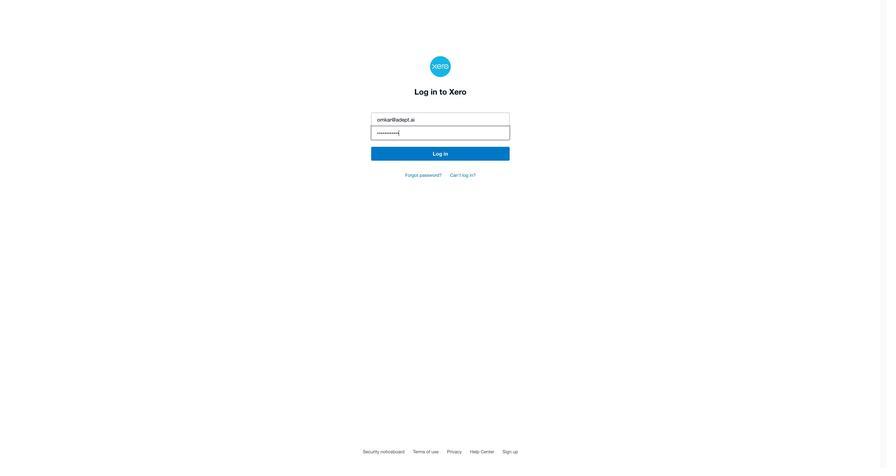 Task type: vqa. For each thing, say whether or not it's contained in the screenshot.
Email Address Email Field
yes



Task type: describe. For each thing, give the bounding box(es) containing it.
Password password field
[[371, 126, 510, 140]]



Task type: locate. For each thing, give the bounding box(es) containing it.
Email address email field
[[371, 113, 510, 127]]



